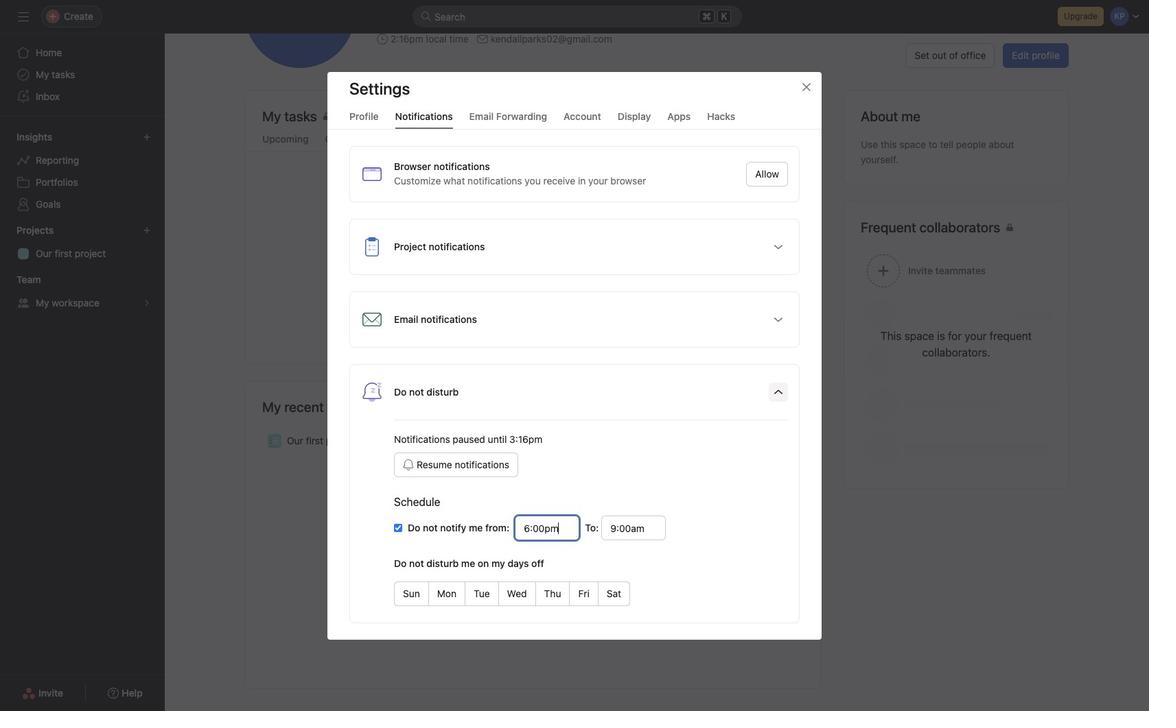Task type: locate. For each thing, give the bounding box(es) containing it.
me from:
[[469, 522, 510, 534]]

global element
[[0, 34, 165, 116]]

not
[[423, 522, 438, 534], [409, 558, 424, 569]]

my left workspace at the left top of page
[[36, 297, 49, 309]]

0 vertical spatial our first project
[[36, 248, 106, 259]]

tasks inside global element
[[52, 69, 75, 80]]

our first project up "teams" element
[[36, 248, 106, 259]]

profile
[[1032, 49, 1060, 61]]

notifications right the what in the left of the page
[[468, 175, 522, 186]]

my inside global element
[[36, 69, 49, 80]]

notifications button
[[395, 110, 453, 129]]

0 horizontal spatial you
[[525, 175, 541, 186]]

account button
[[564, 110, 601, 129]]

0 horizontal spatial our
[[36, 248, 52, 259]]

0 horizontal spatial our first project
[[36, 248, 106, 259]]

kendallparks02@gmail.com link
[[491, 32, 612, 47]]

fri
[[578, 588, 590, 600]]

notifications up resume
[[394, 434, 450, 445]]

notifications down paused
[[455, 459, 509, 471]]

insights element
[[0, 125, 165, 218]]

my tasks
[[262, 108, 317, 124]]

to:
[[585, 522, 599, 534]]

0 vertical spatial my
[[36, 69, 49, 80]]

notifications up completed on the left of the page
[[395, 110, 453, 122]]

my up list image at the bottom left of the page
[[262, 400, 281, 415]]

notifications
[[468, 175, 522, 186], [455, 459, 509, 471]]

do for do not notify me from:
[[408, 522, 420, 534]]

mon
[[437, 588, 457, 600]]

0 vertical spatial not
[[423, 522, 438, 534]]

project down recent projects
[[326, 435, 357, 447]]

do left not disturb
[[394, 386, 407, 398]]

tasks down "home"
[[52, 69, 75, 80]]

use
[[861, 139, 878, 150]]

display
[[618, 110, 651, 122]]

0 vertical spatial notifications
[[395, 110, 453, 122]]

do not notify me from:
[[408, 522, 510, 534]]

in
[[578, 175, 586, 186]]

account
[[564, 110, 601, 122]]

tue
[[474, 588, 490, 600]]

set
[[915, 49, 930, 61]]

our right list image at the bottom left of the page
[[287, 435, 303, 447]]

my tasks link
[[262, 107, 805, 129]]

1 vertical spatial tasks
[[504, 283, 528, 295]]

0 horizontal spatial tasks
[[52, 69, 75, 80]]

our down "goals" on the top left of the page
[[36, 248, 52, 259]]

1 vertical spatial you
[[619, 283, 635, 295]]

0 horizontal spatial our first project link
[[8, 243, 157, 265]]

hide options image
[[773, 387, 784, 398]]

0 vertical spatial our first project link
[[8, 243, 157, 265]]

1 vertical spatial not
[[409, 558, 424, 569]]

2 vertical spatial my
[[262, 400, 281, 415]]

project notifications
[[394, 241, 485, 252]]

my for my recent projects
[[262, 400, 281, 415]]

notifications
[[395, 110, 453, 122], [394, 434, 450, 445]]

local
[[426, 33, 447, 45]]

0 vertical spatial tasks
[[52, 69, 75, 80]]

do
[[394, 386, 407, 398], [408, 522, 420, 534], [394, 558, 407, 569]]

my workspace link
[[8, 292, 157, 314]]

do up sun
[[394, 558, 407, 569]]

Do not notify me from: checkbox
[[394, 524, 402, 532]]

about
[[989, 139, 1014, 150]]

resume
[[417, 459, 452, 471]]

close image
[[801, 81, 812, 92]]

0 vertical spatial notifications
[[468, 175, 522, 186]]

email
[[469, 110, 494, 122]]

not left notify
[[423, 522, 438, 534]]

my inside "teams" element
[[36, 297, 49, 309]]

resume notifications
[[417, 459, 509, 471]]

notifications for notifications paused until 3:16pm
[[394, 434, 450, 445]]

first up "teams" element
[[55, 248, 72, 259]]

0 vertical spatial our
[[36, 248, 52, 259]]

hacks button
[[707, 110, 735, 129]]

upgrade
[[1064, 11, 1098, 21]]

reporting
[[36, 154, 79, 166]]

space
[[899, 139, 926, 150]]

0 horizontal spatial first
[[55, 248, 72, 259]]

None text field
[[515, 516, 580, 541], [602, 516, 666, 541], [515, 516, 580, 541], [602, 516, 666, 541]]

resume notifications button
[[394, 453, 518, 477]]

1 vertical spatial my
[[36, 297, 49, 309]]

do right do not notify me from: option
[[408, 522, 420, 534]]

my up inbox
[[36, 69, 49, 80]]

notifications paused until 3:16pm
[[394, 434, 543, 445]]

1 vertical spatial notifications
[[455, 459, 509, 471]]

1 horizontal spatial first
[[306, 435, 323, 447]]

hide sidebar image
[[18, 11, 29, 22]]

1 vertical spatial our first project
[[287, 435, 357, 447]]

schedule
[[394, 496, 440, 508]]

0 horizontal spatial project
[[75, 248, 106, 259]]

1 vertical spatial our first project link
[[246, 428, 821, 454]]

recent projects
[[284, 400, 377, 415]]

first down the my recent projects
[[306, 435, 323, 447]]

0 vertical spatial do
[[394, 386, 407, 398]]

1 vertical spatial do
[[408, 522, 420, 534]]

tasks up reference
[[504, 283, 528, 295]]

display button
[[618, 110, 651, 129]]

1 horizontal spatial project
[[326, 435, 357, 447]]

use this space to tell people about yourself.
[[861, 139, 1014, 165]]

allow button
[[746, 162, 788, 186]]

0 vertical spatial project
[[75, 248, 106, 259]]

invite button
[[13, 682, 72, 706]]

paused
[[453, 434, 485, 445]]

not left disturb
[[409, 558, 424, 569]]

days off
[[508, 558, 544, 569]]

my for my workspace
[[36, 297, 49, 309]]

upcoming button
[[262, 133, 309, 152]]

you right so
[[619, 283, 635, 295]]

0 vertical spatial first
[[55, 248, 72, 259]]

project up "teams" element
[[75, 248, 106, 259]]

notifications for notifications
[[395, 110, 453, 122]]

my
[[36, 69, 49, 80], [36, 297, 49, 309], [262, 400, 281, 415]]

you
[[525, 175, 541, 186], [619, 283, 635, 295]]

frequent collaborators
[[861, 220, 1000, 235]]

profile button
[[349, 110, 379, 129]]

reporting link
[[8, 150, 157, 172]]

notify
[[440, 522, 466, 534]]

1 horizontal spatial our
[[287, 435, 303, 447]]

thu
[[544, 588, 561, 600]]

1 horizontal spatial tasks
[[504, 283, 528, 295]]

our first project down the my recent projects
[[287, 435, 357, 447]]

1 vertical spatial first
[[306, 435, 323, 447]]

email notifications
[[394, 313, 477, 325]]

apps
[[667, 110, 691, 122]]

people
[[956, 139, 986, 150]]

later.
[[567, 298, 589, 310]]

me
[[461, 558, 475, 569]]

0 vertical spatial you
[[525, 175, 541, 186]]

our
[[36, 248, 52, 259], [287, 435, 303, 447]]

1 vertical spatial our
[[287, 435, 303, 447]]

so
[[606, 283, 616, 295]]

projects element
[[0, 218, 165, 268]]

teams element
[[0, 268, 165, 317]]

yourself.
[[861, 154, 899, 165]]

project inside 'element'
[[75, 248, 106, 259]]

portfolios link
[[8, 172, 157, 194]]

1 vertical spatial notifications
[[394, 434, 450, 445]]

our first project
[[36, 248, 106, 259], [287, 435, 357, 447]]

time
[[449, 33, 469, 45]]

email forwarding button
[[469, 110, 547, 129]]

2 vertical spatial do
[[394, 558, 407, 569]]

overdue
[[325, 133, 364, 145]]

your
[[432, 283, 452, 295]]

do not disturb
[[394, 386, 459, 398]]

goals
[[36, 198, 61, 210]]

email forwarding
[[469, 110, 547, 122]]

you left receive
[[525, 175, 541, 186]]

1 horizontal spatial our first project
[[287, 435, 357, 447]]

1 horizontal spatial you
[[619, 283, 635, 295]]

our inside projects 'element'
[[36, 248, 52, 259]]

list image
[[270, 437, 279, 446]]



Task type: describe. For each thing, give the bounding box(es) containing it.
allow
[[755, 168, 779, 180]]

you inside browser notifications customize what notifications you receive in your browser
[[525, 175, 541, 186]]

edit profile
[[1012, 49, 1060, 61]]

workspace
[[52, 297, 99, 309]]

upcoming
[[262, 133, 309, 145]]

overdue (11)
[[325, 133, 383, 145]]

settings
[[349, 79, 410, 98]]

(11)
[[366, 133, 383, 145]]

of
[[949, 49, 958, 61]]

browser
[[611, 175, 646, 186]]

our first project inside projects 'element'
[[36, 248, 106, 259]]

overdue (11) button
[[325, 133, 383, 152]]

you inside your completed tasks will appear here, so you can reference them later.
[[619, 283, 635, 295]]

portfolios
[[36, 176, 78, 188]]

out
[[932, 49, 947, 61]]

1 horizontal spatial our first project link
[[246, 428, 821, 454]]

on
[[478, 558, 489, 569]]

customize
[[394, 175, 441, 186]]

my workspace
[[36, 297, 99, 309]]

my for my tasks
[[36, 69, 49, 80]]

reference
[[497, 298, 539, 310]]

sat
[[607, 588, 621, 600]]

k
[[721, 11, 727, 22]]

do for do not disturb me on my days off
[[394, 558, 407, 569]]

tasks inside your completed tasks will appear here, so you can reference them later.
[[504, 283, 528, 295]]

completed
[[455, 283, 502, 295]]

first inside projects 'element'
[[55, 248, 72, 259]]

prominent image
[[421, 11, 432, 22]]

your
[[588, 175, 608, 186]]

2:16pm
[[391, 33, 423, 45]]

1 vertical spatial project
[[326, 435, 357, 447]]

forwarding
[[496, 110, 547, 122]]

3:16pm
[[509, 434, 543, 445]]

this
[[881, 139, 897, 150]]

show options image
[[773, 241, 784, 252]]

notifications inside button
[[455, 459, 509, 471]]

2:16pm local time
[[391, 33, 469, 45]]

apps button
[[667, 110, 691, 129]]

notifications inside browser notifications customize what notifications you receive in your browser
[[468, 175, 522, 186]]

your completed tasks will appear here, so you can reference them later.
[[432, 283, 635, 310]]

completed
[[399, 133, 449, 145]]

home link
[[8, 42, 157, 64]]

appear
[[547, 283, 578, 295]]

here,
[[581, 283, 603, 295]]

set out of office
[[915, 49, 986, 61]]

inbox link
[[8, 86, 157, 108]]

do not disturb me on my days off
[[394, 558, 544, 569]]

show options image
[[773, 314, 784, 325]]

about me
[[861, 108, 921, 124]]

what
[[444, 175, 465, 186]]

not disturb
[[409, 386, 459, 398]]

until
[[488, 434, 507, 445]]

can
[[478, 298, 494, 310]]

them
[[542, 298, 564, 310]]

inbox
[[36, 91, 60, 102]]

goals link
[[8, 194, 157, 216]]

my
[[492, 558, 505, 569]]

sun
[[403, 588, 420, 600]]

⌘
[[702, 10, 711, 22]]

edit
[[1012, 49, 1029, 61]]

insights
[[16, 131, 52, 143]]

my tasks link
[[8, 64, 157, 86]]

completed button
[[399, 133, 449, 152]]

browser notifications customize what notifications you receive in your browser
[[394, 160, 646, 186]]

tell
[[940, 139, 954, 150]]

invite
[[39, 688, 63, 700]]

home
[[36, 47, 62, 58]]

wed
[[507, 588, 527, 600]]

not for notify
[[423, 522, 438, 534]]

hacks
[[707, 110, 735, 122]]

to
[[929, 139, 938, 150]]

do for do not disturb
[[394, 386, 407, 398]]

office
[[961, 49, 986, 61]]

my recent projects
[[262, 400, 377, 415]]

profile
[[349, 110, 379, 122]]

browser notifications
[[394, 160, 490, 172]]

our first project link inside projects 'element'
[[8, 243, 157, 265]]

not for disturb
[[409, 558, 424, 569]]

disturb
[[427, 558, 459, 569]]

upgrade button
[[1058, 7, 1104, 26]]



Task type: vqa. For each thing, say whether or not it's contained in the screenshot.
first CALENDAR icon from the right
no



